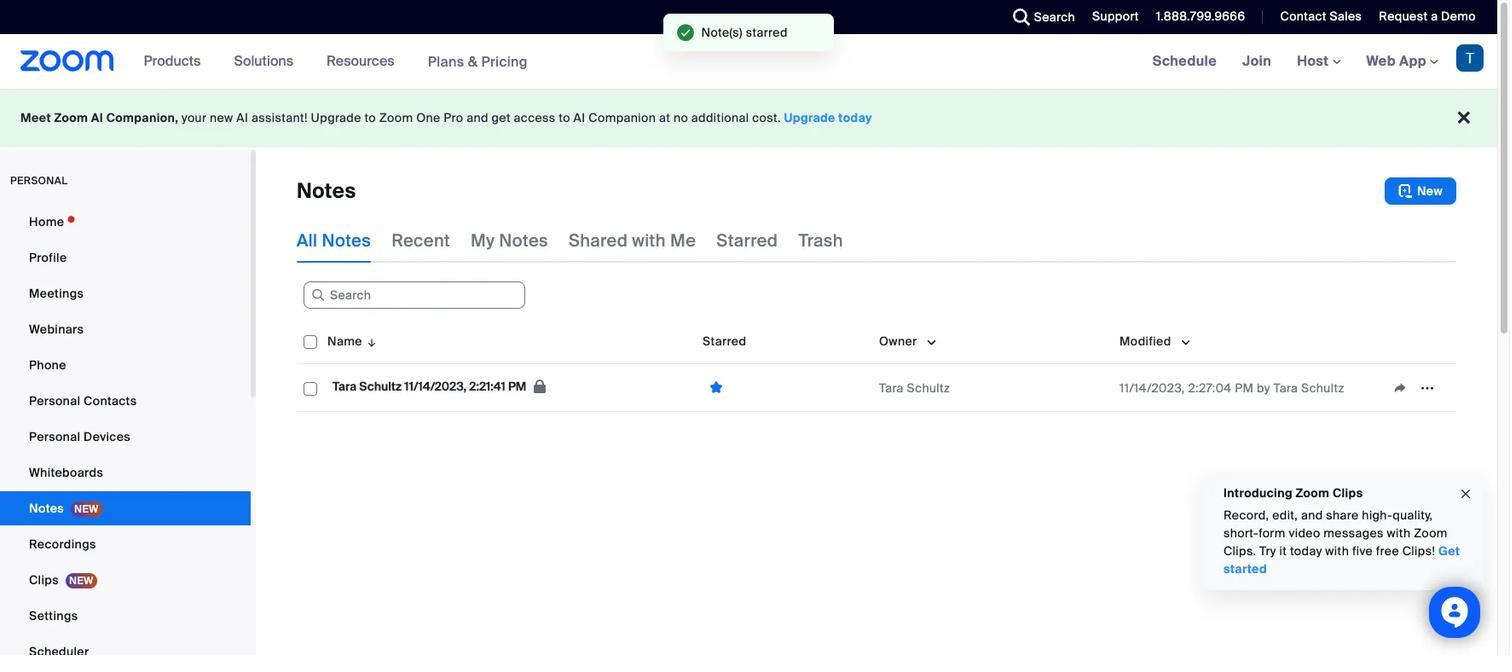 Task type: describe. For each thing, give the bounding box(es) containing it.
3 ai from the left
[[574, 110, 586, 125]]

webinars
[[29, 322, 84, 337]]

plans
[[428, 52, 464, 70]]

1 vertical spatial with
[[1387, 525, 1411, 541]]

recent
[[392, 229, 450, 252]]

schedule
[[1153, 52, 1217, 70]]

meetings link
[[0, 276, 251, 310]]

2 ai from the left
[[237, 110, 248, 125]]

note(s) starred
[[701, 25, 788, 40]]

11/14/2023, inside button
[[404, 379, 467, 394]]

notes up all notes
[[297, 177, 356, 204]]

home link
[[0, 205, 251, 239]]

resources button
[[327, 34, 402, 89]]

tabs of all notes page tab list
[[297, 218, 843, 263]]

join link
[[1230, 34, 1285, 89]]

clips link
[[0, 563, 251, 597]]

host button
[[1297, 52, 1341, 70]]

clips!
[[1403, 543, 1436, 559]]

profile
[[29, 250, 67, 265]]

your
[[182, 110, 207, 125]]

request a demo
[[1380, 9, 1476, 24]]

note(s)
[[701, 25, 743, 40]]

clips.
[[1224, 543, 1257, 559]]

meetings
[[29, 286, 84, 301]]

tara schultz 11/14/2023, 2:21:41 pm
[[333, 379, 529, 394]]

solutions button
[[234, 34, 301, 89]]

arrow down image
[[362, 331, 378, 351]]

a
[[1431, 9, 1438, 24]]

zoom right the meet
[[54, 110, 88, 125]]

11/14/2023, 2:27:04 pm by tara schultz
[[1120, 380, 1345, 395]]

phone
[[29, 357, 66, 373]]

webinars link
[[0, 312, 251, 346]]

messages
[[1324, 525, 1384, 541]]

me
[[670, 229, 696, 252]]

app
[[1400, 52, 1427, 70]]

personal for personal contacts
[[29, 393, 80, 409]]

close image
[[1459, 484, 1473, 504]]

personal
[[10, 174, 68, 188]]

introducing
[[1224, 485, 1293, 501]]

1 upgrade from the left
[[311, 110, 361, 125]]

notes right all
[[322, 229, 371, 252]]

resources
[[327, 52, 395, 70]]

personal menu menu
[[0, 205, 251, 655]]

with inside the tabs of all notes page tab list
[[632, 229, 666, 252]]

home
[[29, 214, 64, 229]]

1 ai from the left
[[91, 110, 103, 125]]

and inside the meet zoom ai companion, footer
[[467, 110, 489, 125]]

get
[[492, 110, 511, 125]]

get started link
[[1224, 543, 1461, 577]]

&
[[468, 52, 478, 70]]

get started
[[1224, 543, 1461, 577]]

zoom up edit,
[[1296, 485, 1330, 501]]

trash
[[799, 229, 843, 252]]

new
[[1418, 183, 1443, 199]]

products
[[144, 52, 201, 70]]

one
[[416, 110, 441, 125]]

started
[[1224, 561, 1268, 577]]

my notes
[[471, 229, 548, 252]]

whiteboards link
[[0, 455, 251, 490]]

host
[[1297, 52, 1333, 70]]

at
[[659, 110, 671, 125]]

contact
[[1281, 9, 1327, 24]]

modified
[[1120, 334, 1172, 349]]

search button
[[1000, 0, 1080, 34]]

product information navigation
[[131, 34, 541, 90]]

tara for tara schultz 11/14/2023, 2:21:41 pm
[[333, 379, 357, 394]]

more options for tara schultz 11/14/2023, 2:21:41 pm image
[[1414, 380, 1441, 395]]

introducing zoom clips
[[1224, 485, 1363, 501]]

five
[[1353, 543, 1373, 559]]

personal contacts
[[29, 393, 137, 409]]

try
[[1260, 543, 1277, 559]]

1 to from the left
[[365, 110, 376, 125]]

pricing
[[481, 52, 528, 70]]

2 to from the left
[[559, 110, 571, 125]]

devices
[[84, 429, 131, 444]]

1 horizontal spatial 11/14/2023,
[[1120, 380, 1185, 395]]

contacts
[[84, 393, 137, 409]]

high-
[[1362, 508, 1393, 523]]

1 horizontal spatial pm
[[1235, 380, 1254, 395]]

tara schultz 11/14/2023, 2:21:41 pm button
[[328, 375, 551, 400]]

additional
[[692, 110, 749, 125]]

notes link
[[0, 491, 251, 525]]

plans & pricing
[[428, 52, 528, 70]]

web
[[1367, 52, 1396, 70]]



Task type: vqa. For each thing, say whether or not it's contained in the screenshot.
Personal for Personal Contacts
yes



Task type: locate. For each thing, give the bounding box(es) containing it.
zoom
[[54, 110, 88, 125], [379, 110, 413, 125], [1296, 485, 1330, 501], [1414, 525, 1448, 541]]

0 horizontal spatial pm
[[508, 379, 527, 394]]

1 vertical spatial personal
[[29, 429, 80, 444]]

recordings link
[[0, 527, 251, 561]]

pm left by at the right of the page
[[1235, 380, 1254, 395]]

personal down phone
[[29, 393, 80, 409]]

starred up tara schultz 11/14/2023, 2:21:41 pm starred 'image'
[[703, 334, 747, 349]]

new button
[[1385, 177, 1457, 205]]

schultz for tara schultz 11/14/2023, 2:21:41 pm
[[359, 379, 402, 394]]

it
[[1280, 543, 1287, 559]]

assistant!
[[252, 110, 308, 125]]

short-
[[1224, 525, 1259, 541]]

0 horizontal spatial upgrade
[[311, 110, 361, 125]]

starred
[[746, 25, 788, 40]]

tara schultz
[[879, 380, 950, 395]]

phone link
[[0, 348, 251, 382]]

join
[[1243, 52, 1272, 70]]

starred inside application
[[703, 334, 747, 349]]

starred right the me
[[717, 229, 778, 252]]

whiteboards
[[29, 465, 103, 480]]

1 horizontal spatial and
[[1302, 508, 1323, 523]]

quality,
[[1393, 508, 1433, 523]]

0 horizontal spatial clips
[[29, 572, 59, 588]]

ai left the companion
[[574, 110, 586, 125]]

1 vertical spatial and
[[1302, 508, 1323, 523]]

schultz inside button
[[359, 379, 402, 394]]

0 horizontal spatial and
[[467, 110, 489, 125]]

by
[[1257, 380, 1271, 395]]

schultz
[[359, 379, 402, 394], [907, 380, 950, 395], [1302, 380, 1345, 395]]

schultz down arrow down image
[[359, 379, 402, 394]]

search
[[1034, 9, 1076, 25]]

application containing name
[[297, 319, 1470, 425]]

0 horizontal spatial to
[[365, 110, 376, 125]]

2 upgrade from the left
[[784, 110, 836, 125]]

1 horizontal spatial with
[[1326, 543, 1350, 559]]

new
[[210, 110, 233, 125]]

0 horizontal spatial schultz
[[359, 379, 402, 394]]

notes right my at top left
[[499, 229, 548, 252]]

1 horizontal spatial clips
[[1333, 485, 1363, 501]]

zoom inside the record, edit, and share high-quality, short-form video messages with zoom clips. try it today with five free clips!
[[1414, 525, 1448, 541]]

1 horizontal spatial schultz
[[907, 380, 950, 395]]

settings
[[29, 608, 78, 624]]

personal devices link
[[0, 420, 251, 454]]

web app
[[1367, 52, 1427, 70]]

2 personal from the top
[[29, 429, 80, 444]]

request a demo link
[[1367, 0, 1498, 34], [1380, 9, 1476, 24]]

clips up settings
[[29, 572, 59, 588]]

1 horizontal spatial upgrade
[[784, 110, 836, 125]]

success image
[[677, 24, 695, 41]]

free
[[1377, 543, 1400, 559]]

personal devices
[[29, 429, 131, 444]]

share
[[1327, 508, 1359, 523]]

personal up whiteboards at bottom
[[29, 429, 80, 444]]

0 horizontal spatial ai
[[91, 110, 103, 125]]

1 vertical spatial today
[[1290, 543, 1323, 559]]

personal for personal devices
[[29, 429, 80, 444]]

0 horizontal spatial with
[[632, 229, 666, 252]]

0 vertical spatial and
[[467, 110, 489, 125]]

form
[[1259, 525, 1286, 541]]

get
[[1439, 543, 1461, 559]]

upgrade today link
[[784, 110, 873, 125]]

and inside the record, edit, and share high-quality, short-form video messages with zoom clips. try it today with five free clips!
[[1302, 508, 1323, 523]]

no
[[674, 110, 688, 125]]

clips
[[1333, 485, 1363, 501], [29, 572, 59, 588]]

notes inside personal menu menu
[[29, 501, 64, 516]]

all
[[297, 229, 318, 252]]

1.888.799.9666 button
[[1144, 0, 1250, 34], [1156, 9, 1246, 24]]

0 horizontal spatial tara
[[333, 379, 357, 394]]

record, edit, and share high-quality, short-form video messages with zoom clips. try it today with five free clips!
[[1224, 508, 1448, 559]]

shared with me
[[569, 229, 696, 252]]

zoom left one
[[379, 110, 413, 125]]

video
[[1289, 525, 1321, 541]]

with down messages
[[1326, 543, 1350, 559]]

share image
[[1387, 380, 1414, 395]]

0 vertical spatial with
[[632, 229, 666, 252]]

11/14/2023, left "2:21:41"
[[404, 379, 467, 394]]

clips up share
[[1333, 485, 1363, 501]]

meetings navigation
[[1140, 34, 1498, 90]]

upgrade right cost.
[[784, 110, 836, 125]]

11/14/2023, down the modified
[[1120, 380, 1185, 395]]

schedule link
[[1140, 34, 1230, 89]]

schultz down owner
[[907, 380, 950, 395]]

1 vertical spatial starred
[[703, 334, 747, 349]]

banner containing products
[[0, 34, 1498, 90]]

Search text field
[[304, 281, 525, 309]]

2:27:04
[[1188, 380, 1232, 395]]

0 horizontal spatial today
[[839, 110, 873, 125]]

my
[[471, 229, 495, 252]]

1 personal from the top
[[29, 393, 80, 409]]

to down the resources dropdown button
[[365, 110, 376, 125]]

pm right "2:21:41"
[[508, 379, 527, 394]]

record,
[[1224, 508, 1270, 523]]

request
[[1380, 9, 1428, 24]]

ai left companion,
[[91, 110, 103, 125]]

2 horizontal spatial with
[[1387, 525, 1411, 541]]

zoom up clips!
[[1414, 525, 1448, 541]]

plans & pricing link
[[428, 52, 528, 70], [428, 52, 528, 70]]

settings link
[[0, 599, 251, 633]]

schultz right by at the right of the page
[[1302, 380, 1345, 395]]

ai
[[91, 110, 103, 125], [237, 110, 248, 125], [574, 110, 586, 125]]

2 vertical spatial with
[[1326, 543, 1350, 559]]

support
[[1093, 9, 1139, 24]]

pm
[[508, 379, 527, 394], [1235, 380, 1254, 395]]

and left get
[[467, 110, 489, 125]]

2 horizontal spatial tara
[[1274, 380, 1298, 395]]

starred inside the tabs of all notes page tab list
[[717, 229, 778, 252]]

name
[[328, 334, 362, 349]]

0 vertical spatial starred
[[717, 229, 778, 252]]

solutions
[[234, 52, 293, 70]]

1.888.799.9666
[[1156, 9, 1246, 24]]

pm inside button
[[508, 379, 527, 394]]

tara
[[333, 379, 357, 394], [879, 380, 904, 395], [1274, 380, 1298, 395]]

2 horizontal spatial schultz
[[1302, 380, 1345, 395]]

companion,
[[106, 110, 179, 125]]

banner
[[0, 34, 1498, 90]]

0 vertical spatial clips
[[1333, 485, 1363, 501]]

tara for tara schultz
[[879, 380, 904, 395]]

schultz for tara schultz
[[907, 380, 950, 395]]

support link
[[1080, 0, 1144, 34], [1093, 9, 1139, 24]]

shared
[[569, 229, 628, 252]]

tara down owner
[[879, 380, 904, 395]]

application
[[297, 319, 1470, 425], [1387, 375, 1450, 400]]

and up video
[[1302, 508, 1323, 523]]

1 horizontal spatial to
[[559, 110, 571, 125]]

today inside the meet zoom ai companion, footer
[[839, 110, 873, 125]]

with
[[632, 229, 666, 252], [1387, 525, 1411, 541], [1326, 543, 1350, 559]]

pro
[[444, 110, 464, 125]]

0 vertical spatial personal
[[29, 393, 80, 409]]

cost.
[[753, 110, 781, 125]]

1 horizontal spatial ai
[[237, 110, 248, 125]]

owner
[[879, 334, 917, 349]]

tara inside button
[[333, 379, 357, 394]]

personal contacts link
[[0, 384, 251, 418]]

ai right new
[[237, 110, 248, 125]]

profile picture image
[[1457, 44, 1484, 72]]

tara down name
[[333, 379, 357, 394]]

recordings
[[29, 537, 96, 552]]

notes up recordings
[[29, 501, 64, 516]]

today inside the record, edit, and share high-quality, short-form video messages with zoom clips. try it today with five free clips!
[[1290, 543, 1323, 559]]

1 horizontal spatial tara
[[879, 380, 904, 395]]

2:21:41
[[469, 379, 506, 394]]

0 horizontal spatial 11/14/2023,
[[404, 379, 467, 394]]

zoom logo image
[[20, 50, 114, 72]]

clips inside personal menu menu
[[29, 572, 59, 588]]

1 vertical spatial clips
[[29, 572, 59, 588]]

tara right by at the right of the page
[[1274, 380, 1298, 395]]

2 horizontal spatial ai
[[574, 110, 586, 125]]

meet zoom ai companion, footer
[[0, 89, 1498, 148]]

upgrade down product information navigation
[[311, 110, 361, 125]]

and
[[467, 110, 489, 125], [1302, 508, 1323, 523]]

starred
[[717, 229, 778, 252], [703, 334, 747, 349]]

with up "free"
[[1387, 525, 1411, 541]]

sales
[[1330, 9, 1362, 24]]

with left the me
[[632, 229, 666, 252]]

to right access
[[559, 110, 571, 125]]

edit,
[[1273, 508, 1298, 523]]

1 horizontal spatial today
[[1290, 543, 1323, 559]]

contact sales
[[1281, 9, 1362, 24]]

0 vertical spatial today
[[839, 110, 873, 125]]

personal
[[29, 393, 80, 409], [29, 429, 80, 444]]

products button
[[144, 34, 208, 89]]

all notes
[[297, 229, 371, 252]]

tara schultz 11/14/2023, 2:21:41 pm starred image
[[703, 380, 730, 396]]

companion
[[589, 110, 656, 125]]



